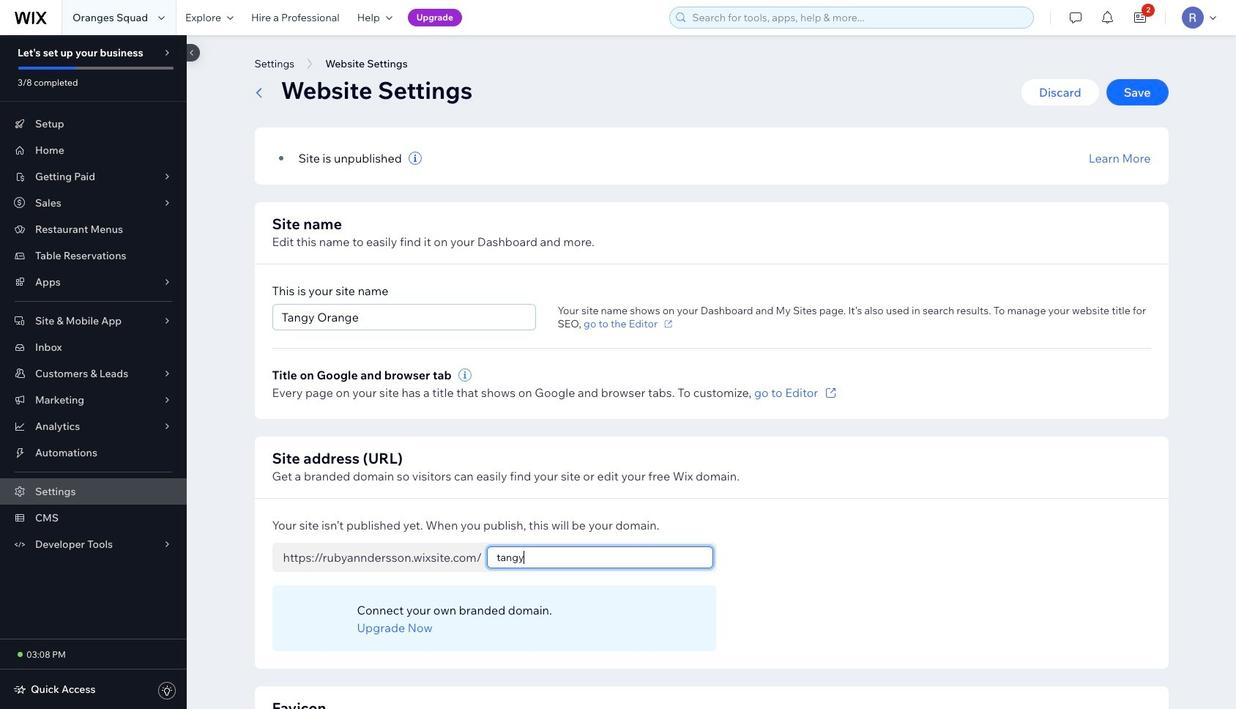 Task type: locate. For each thing, give the bounding box(es) containing it.
Search for tools, apps, help & more... field
[[688, 7, 1030, 28]]

None field
[[277, 305, 531, 330], [492, 547, 708, 568], [277, 305, 531, 330], [492, 547, 708, 568]]

sidebar element
[[0, 33, 200, 709]]



Task type: vqa. For each thing, say whether or not it's contained in the screenshot.
the 'Search for tools, apps, help & more...' field
yes



